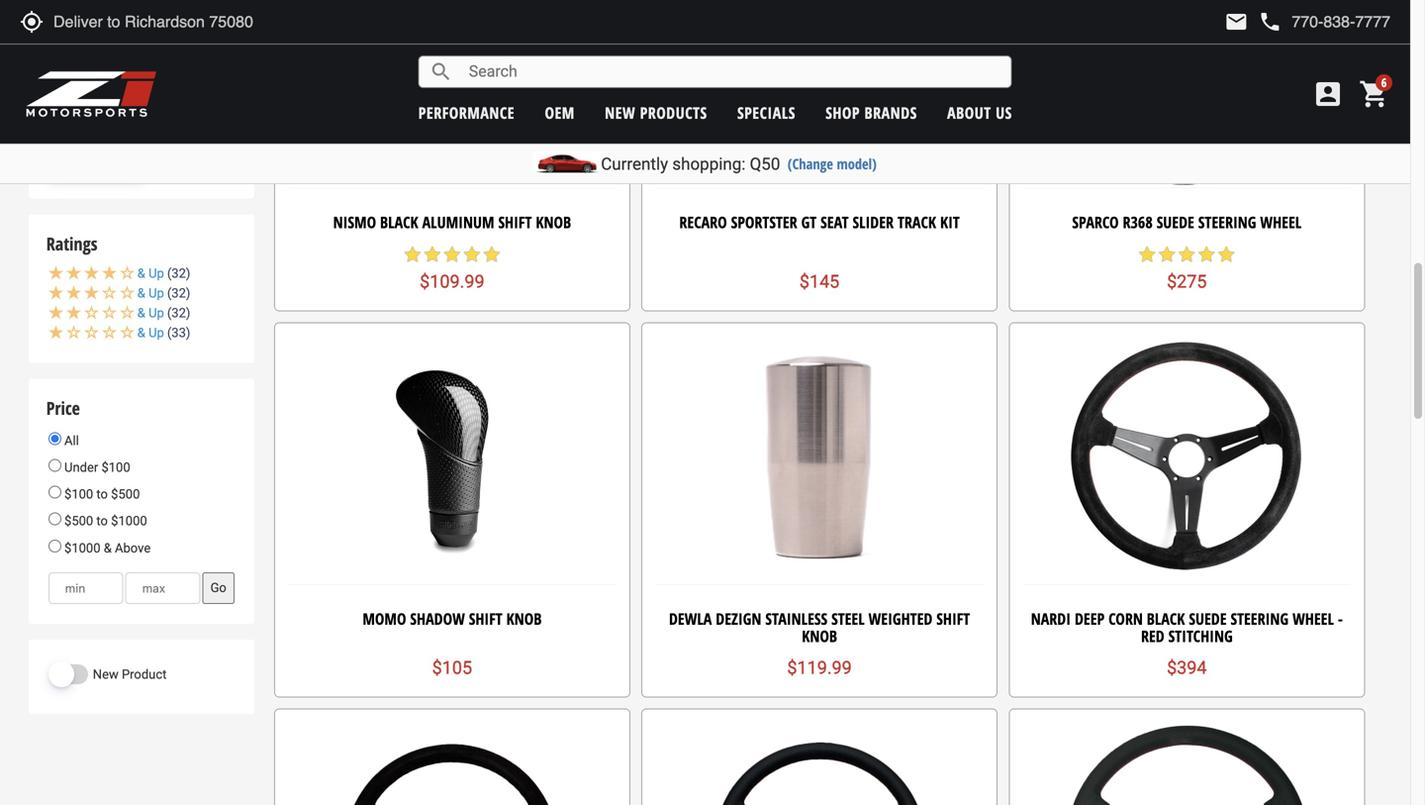Task type: vqa. For each thing, say whether or not it's contained in the screenshot.


Task type: describe. For each thing, give the bounding box(es) containing it.
min number field
[[48, 572, 123, 604]]

Search search field
[[453, 57, 1012, 87]]

r368
[[1123, 211, 1153, 233]]

0 vertical spatial wheel
[[1261, 211, 1302, 233]]

oem link
[[545, 102, 575, 123]]

currently
[[601, 154, 669, 174]]

star star star star star $109.99
[[403, 245, 502, 292]]

$119.99
[[788, 658, 852, 679]]

new products
[[605, 102, 708, 123]]

& up 33
[[137, 325, 186, 340]]

star star star star star $275
[[1138, 245, 1237, 292]]

steering inside nardi deep corn black suede steering wheel - red stitching
[[1231, 608, 1289, 629]]

$105
[[432, 658, 472, 679]]

39
[[114, 23, 127, 36]]

mail
[[1225, 10, 1249, 34]]

7 star from the left
[[1158, 245, 1178, 264]]

2 & up 32 from the top
[[137, 286, 186, 301]]

shopping:
[[673, 154, 746, 174]]

recaro sportster gt seat slider track kit
[[680, 211, 960, 233]]

corn
[[1109, 608, 1144, 629]]

sparco r368 suede steering wheel
[[1073, 211, 1302, 233]]

oem
[[545, 102, 575, 123]]

account_box
[[1313, 78, 1345, 110]]

model)
[[837, 154, 877, 173]]

omp
[[70, 99, 98, 114]]

under
[[64, 460, 98, 475]]

shop brands
[[826, 102, 918, 123]]

gt
[[802, 211, 817, 233]]

shopping_cart
[[1360, 78, 1391, 110]]

shop brands link
[[826, 102, 918, 123]]

4 up from the top
[[149, 325, 164, 340]]

shift inside dewla dezign stainless steel weighted shift knob
[[937, 608, 971, 629]]

to for $100
[[96, 487, 108, 502]]

steel
[[832, 608, 865, 629]]

phone link
[[1259, 10, 1391, 34]]

3 star from the left
[[443, 245, 462, 264]]

nismo
[[333, 211, 376, 233]]

momo
[[363, 608, 406, 629]]

$1000 & above
[[61, 540, 151, 555]]

dezign
[[716, 608, 762, 629]]

$145
[[800, 271, 840, 292]]

max number field
[[125, 572, 201, 604]]

2 up from the top
[[149, 286, 164, 301]]

new product
[[93, 667, 167, 682]]

currently shopping: q50 (change model)
[[601, 154, 877, 174]]

dewla dezign stainless steel weighted shift knob
[[669, 608, 971, 647]]

sportster
[[731, 211, 798, 233]]

stitching
[[1169, 625, 1234, 647]]

$500 to $1000
[[61, 514, 147, 528]]

to for $500
[[96, 514, 108, 528]]

nardi for nardi deep corn black suede steering wheel - red stitching
[[1032, 608, 1071, 629]]

under  $100
[[61, 460, 130, 475]]

10 star from the left
[[1217, 245, 1237, 264]]

about us
[[948, 102, 1013, 123]]

shift right shadow
[[469, 608, 503, 629]]

black inside nardi deep corn black suede steering wheel - red stitching
[[1148, 608, 1186, 629]]

shop
[[826, 102, 861, 123]]

(change
[[788, 154, 834, 173]]

8 star from the left
[[1178, 245, 1198, 264]]

$394
[[1168, 658, 1208, 679]]

1 horizontal spatial $500
[[111, 487, 140, 502]]

account_box link
[[1308, 78, 1350, 110]]

about us link
[[948, 102, 1013, 123]]

shadow
[[410, 608, 465, 629]]

$275
[[1168, 271, 1208, 292]]

3 & up 32 from the top
[[137, 306, 186, 321]]

6 star from the left
[[1138, 245, 1158, 264]]

deep
[[1075, 608, 1105, 629]]

nismo black aluminum shift knob
[[333, 211, 571, 233]]

-
[[1339, 608, 1344, 629]]

us
[[996, 102, 1013, 123]]

search
[[430, 60, 453, 84]]

3 up from the top
[[149, 306, 164, 321]]

track
[[898, 211, 937, 233]]

1 horizontal spatial $1000
[[111, 514, 147, 528]]

stainless
[[766, 608, 828, 629]]

brands
[[865, 102, 918, 123]]

specials link
[[738, 102, 796, 123]]

my_location
[[20, 10, 44, 34]]

slider
[[853, 211, 894, 233]]



Task type: locate. For each thing, give the bounding box(es) containing it.
performance link
[[419, 102, 515, 123]]

product
[[122, 667, 167, 682]]

z1 motorsports logo image
[[25, 69, 158, 119]]

None checkbox
[[48, 126, 65, 143]]

1 vertical spatial 32
[[172, 286, 186, 301]]

0 vertical spatial & up 32
[[137, 266, 186, 281]]

& up 32
[[137, 266, 186, 281], [137, 286, 186, 301], [137, 306, 186, 321]]

performance
[[419, 102, 515, 123]]

(change model) link
[[788, 154, 877, 173]]

0 horizontal spatial $100
[[64, 487, 93, 502]]

0 vertical spatial steering
[[1199, 211, 1257, 233]]

32
[[172, 266, 186, 281], [172, 286, 186, 301], [172, 306, 186, 321]]

to
[[96, 487, 108, 502], [96, 514, 108, 528]]

about
[[948, 102, 992, 123]]

$500
[[111, 487, 140, 502], [64, 514, 93, 528]]

1 horizontal spatial black
[[1148, 608, 1186, 629]]

0 horizontal spatial $500
[[64, 514, 93, 528]]

1 vertical spatial steering
[[1231, 608, 1289, 629]]

suede right r368
[[1157, 211, 1195, 233]]

nardi inside nardi deep corn black suede steering wheel - red stitching
[[1032, 608, 1071, 629]]

seat
[[821, 211, 849, 233]]

price
[[46, 396, 80, 421]]

14
[[112, 100, 126, 114]]

$1000 up above
[[111, 514, 147, 528]]

3 32 from the top
[[172, 306, 186, 321]]

new
[[605, 102, 636, 123]]

&
[[137, 266, 145, 281], [137, 286, 145, 301], [137, 306, 145, 321], [137, 325, 145, 340], [104, 540, 112, 555]]

go button
[[203, 572, 235, 604]]

1 & up 32 from the top
[[137, 266, 186, 281]]

mail link
[[1225, 10, 1249, 34]]

to up the $500 to $1000
[[96, 487, 108, 502]]

knob right aluminum
[[536, 211, 571, 233]]

0 vertical spatial 32
[[172, 266, 186, 281]]

specials
[[738, 102, 796, 123]]

0 horizontal spatial $1000
[[64, 540, 101, 555]]

steering up "star star star star star $275"
[[1199, 211, 1257, 233]]

weighted
[[869, 608, 933, 629]]

0 horizontal spatial black
[[380, 211, 419, 233]]

33
[[172, 325, 186, 340]]

new products link
[[605, 102, 708, 123]]

0 vertical spatial nardi
[[70, 73, 101, 88]]

0 vertical spatial $100
[[101, 460, 130, 475]]

4 star from the left
[[462, 245, 482, 264]]

0 vertical spatial suede
[[1157, 211, 1195, 233]]

None checkbox
[[48, 0, 65, 14], [48, 23, 65, 40], [48, 75, 65, 91], [48, 100, 65, 117], [48, 0, 65, 14], [48, 23, 65, 40], [48, 75, 65, 91], [48, 100, 65, 117]]

$1000 down the $500 to $1000
[[64, 540, 101, 555]]

2 vertical spatial & up 32
[[137, 306, 186, 321]]

nardi for nardi / personal
[[70, 73, 101, 88]]

1 star from the left
[[403, 245, 423, 264]]

go
[[211, 580, 227, 595]]

suede up $394
[[1190, 608, 1227, 629]]

kit
[[941, 211, 960, 233]]

mail phone
[[1225, 10, 1283, 34]]

up
[[149, 266, 164, 281], [149, 286, 164, 301], [149, 306, 164, 321], [149, 325, 164, 340]]

1 vertical spatial $1000
[[64, 540, 101, 555]]

steering
[[1199, 211, 1257, 233], [1231, 608, 1289, 629]]

nardi left /
[[70, 73, 101, 88]]

1 to from the top
[[96, 487, 108, 502]]

2 star from the left
[[423, 245, 443, 264]]

shift right "weighted"
[[937, 608, 971, 629]]

momo shadow shift knob
[[363, 608, 542, 629]]

ratings
[[46, 232, 98, 256]]

suede
[[1157, 211, 1195, 233], [1190, 608, 1227, 629]]

to down $100 to $500
[[96, 514, 108, 528]]

0 horizontal spatial nardi
[[70, 73, 101, 88]]

nardi / personal
[[70, 73, 163, 88]]

0 vertical spatial black
[[380, 211, 419, 233]]

1 vertical spatial suede
[[1190, 608, 1227, 629]]

aluminum
[[422, 211, 495, 233]]

2 32 from the top
[[172, 286, 186, 301]]

0 vertical spatial $1000
[[111, 514, 147, 528]]

0 vertical spatial to
[[96, 487, 108, 502]]

black
[[380, 211, 419, 233], [1148, 608, 1186, 629]]

shift
[[499, 211, 532, 233], [469, 608, 503, 629], [937, 608, 971, 629]]

1 horizontal spatial $100
[[101, 460, 130, 475]]

steering left the -
[[1231, 608, 1289, 629]]

bride
[[70, 22, 100, 37]]

all
[[61, 433, 79, 448]]

1 vertical spatial $500
[[64, 514, 93, 528]]

new
[[93, 667, 119, 682]]

None radio
[[48, 486, 61, 499]]

None radio
[[48, 432, 61, 445], [48, 459, 61, 472], [48, 513, 61, 526], [48, 539, 61, 552], [48, 432, 61, 445], [48, 459, 61, 472], [48, 513, 61, 526], [48, 539, 61, 552]]

red
[[1142, 625, 1165, 647]]

phone
[[1259, 10, 1283, 34]]

dewla
[[669, 608, 712, 629]]

1 up from the top
[[149, 266, 164, 281]]

1 vertical spatial to
[[96, 514, 108, 528]]

black right corn
[[1148, 608, 1186, 629]]

9 star from the left
[[1198, 245, 1217, 264]]

q50
[[750, 154, 781, 174]]

5 star from the left
[[482, 245, 502, 264]]

shopping_cart link
[[1355, 78, 1391, 110]]

$100 to $500
[[61, 487, 140, 502]]

$100 up $100 to $500
[[101, 460, 130, 475]]

1 32 from the top
[[172, 266, 186, 281]]

suede inside nardi deep corn black suede steering wheel - red stitching
[[1190, 608, 1227, 629]]

products
[[640, 102, 708, 123]]

above
[[115, 540, 151, 555]]

shift right aluminum
[[499, 211, 532, 233]]

/
[[104, 73, 109, 88]]

1 horizontal spatial nardi
[[1032, 608, 1071, 629]]

$500 down $100 to $500
[[64, 514, 93, 528]]

knob inside dewla dezign stainless steel weighted shift knob
[[802, 625, 838, 647]]

sparco
[[1073, 211, 1120, 233]]

nardi deep corn black suede steering wheel - red stitching
[[1032, 608, 1344, 647]]

2 vertical spatial 32
[[172, 306, 186, 321]]

$1000
[[111, 514, 147, 528], [64, 540, 101, 555]]

$500 up the $500 to $1000
[[111, 487, 140, 502]]

$109.99
[[420, 271, 485, 292]]

nardi
[[70, 73, 101, 88], [1032, 608, 1071, 629]]

black right nismo
[[380, 211, 419, 233]]

recaro
[[680, 211, 728, 233]]

0 vertical spatial $500
[[111, 487, 140, 502]]

$100 down under
[[64, 487, 93, 502]]

personal
[[113, 73, 163, 88]]

1 vertical spatial & up 32
[[137, 286, 186, 301]]

knob right shadow
[[507, 608, 542, 629]]

wheel inside nardi deep corn black suede steering wheel - red stitching
[[1293, 608, 1335, 629]]

knob up $119.99
[[802, 625, 838, 647]]

1 vertical spatial wheel
[[1293, 608, 1335, 629]]

nardi left deep
[[1032, 608, 1071, 629]]

$100
[[101, 460, 130, 475], [64, 487, 93, 502]]

2 to from the top
[[96, 514, 108, 528]]

knob
[[536, 211, 571, 233], [507, 608, 542, 629], [802, 625, 838, 647]]

1 vertical spatial $100
[[64, 487, 93, 502]]

1 vertical spatial black
[[1148, 608, 1186, 629]]

star
[[403, 245, 423, 264], [423, 245, 443, 264], [443, 245, 462, 264], [462, 245, 482, 264], [482, 245, 502, 264], [1138, 245, 1158, 264], [1158, 245, 1178, 264], [1178, 245, 1198, 264], [1198, 245, 1217, 264], [1217, 245, 1237, 264]]

1 vertical spatial nardi
[[1032, 608, 1071, 629]]



